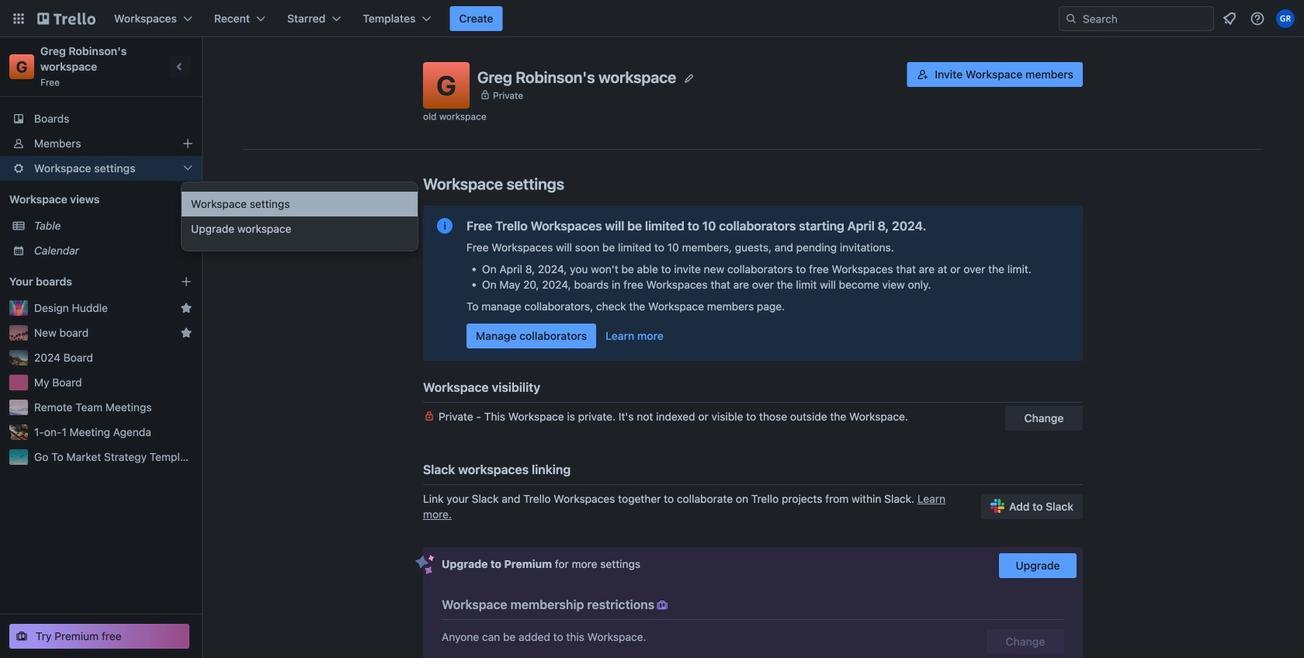 Task type: vqa. For each thing, say whether or not it's contained in the screenshot.
template board ICON
no



Task type: describe. For each thing, give the bounding box(es) containing it.
search image
[[1066, 12, 1078, 25]]

your boards with 7 items element
[[9, 273, 157, 291]]

add board image
[[180, 276, 193, 288]]

open information menu image
[[1250, 11, 1266, 26]]

1 starred icon image from the top
[[180, 302, 193, 315]]

sm image
[[655, 598, 670, 614]]

back to home image
[[37, 6, 96, 31]]



Task type: locate. For each thing, give the bounding box(es) containing it.
sparkle image
[[416, 555, 435, 576]]

workspace navigation collapse icon image
[[169, 56, 191, 78]]

starred icon image
[[180, 302, 193, 315], [180, 327, 193, 339]]

1 vertical spatial starred icon image
[[180, 327, 193, 339]]

Search field
[[1059, 6, 1215, 31]]

2 starred icon image from the top
[[180, 327, 193, 339]]

greg robinson (gregrobinson96) image
[[1277, 9, 1295, 28]]

0 vertical spatial starred icon image
[[180, 302, 193, 315]]

primary element
[[0, 0, 1305, 37]]

0 notifications image
[[1221, 9, 1240, 28]]



